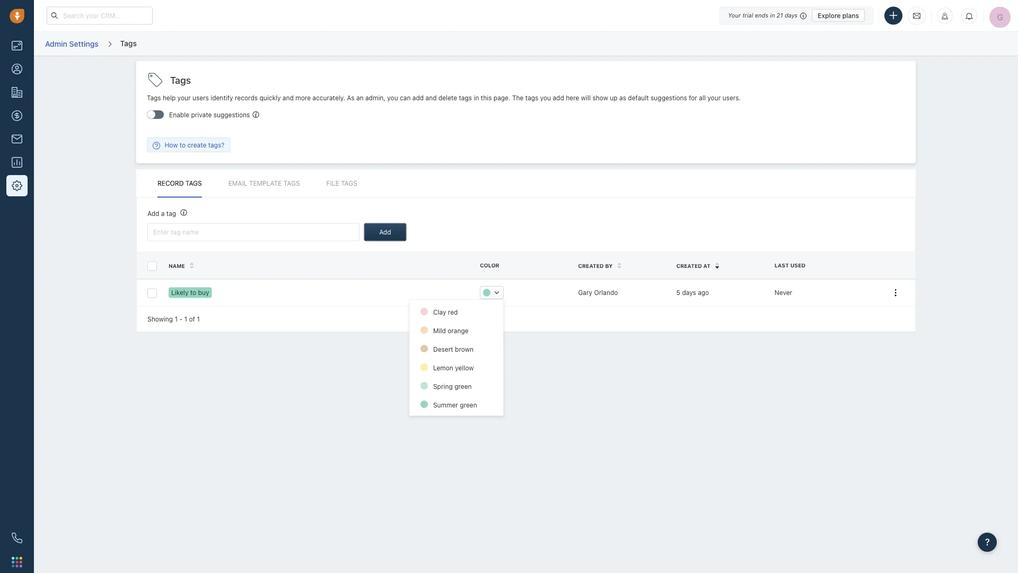 Task type: describe. For each thing, give the bounding box(es) containing it.
tag
[[167, 210, 176, 217]]

default
[[629, 94, 649, 102]]

here
[[566, 94, 580, 102]]

3 1 from the left
[[197, 315, 200, 323]]

more
[[296, 94, 311, 102]]

of
[[189, 315, 195, 323]]

your trial ends in 21 days
[[729, 12, 798, 19]]

how to create tags?
[[165, 141, 225, 149]]

add a tag
[[148, 210, 176, 217]]

file tags
[[327, 180, 358, 187]]

clay
[[433, 309, 446, 316]]

admin settings
[[45, 39, 99, 48]]

tags?
[[208, 141, 225, 149]]

created for created at
[[677, 263, 703, 269]]

add for add a tag
[[148, 210, 159, 217]]

all
[[700, 94, 706, 102]]

tags right record
[[186, 180, 202, 187]]

clay red
[[433, 309, 458, 316]]

how to create tags? link
[[148, 140, 230, 150]]

2 you from the left
[[541, 94, 551, 102]]

buy
[[198, 289, 209, 296]]

used
[[791, 263, 806, 269]]

lemon
[[433, 364, 453, 372]]

name
[[169, 263, 185, 269]]

a
[[161, 210, 165, 217]]

1 vertical spatial in
[[474, 94, 479, 102]]

desert brown
[[433, 346, 474, 353]]

-
[[180, 315, 183, 323]]

1 horizontal spatial suggestions
[[651, 94, 688, 102]]

for
[[689, 94, 698, 102]]

template
[[249, 180, 282, 187]]

at
[[704, 263, 711, 269]]

1 horizontal spatial in
[[771, 12, 776, 19]]

to for buy
[[190, 289, 196, 296]]

phone image
[[12, 533, 22, 543]]

1 your from the left
[[178, 94, 191, 102]]

1 tags from the left
[[459, 94, 472, 102]]

tags right file
[[341, 180, 358, 187]]

records
[[235, 94, 258, 102]]

add for add
[[380, 228, 391, 236]]

help
[[163, 94, 176, 102]]

Enter tag name text field
[[148, 223, 360, 241]]

summer
[[433, 401, 458, 409]]

tags left the help
[[147, 94, 161, 102]]

5
[[677, 289, 681, 296]]

admin settings link
[[45, 35, 99, 52]]

red
[[448, 309, 458, 316]]

lemon yellow
[[433, 364, 474, 372]]

never
[[775, 289, 793, 296]]

record tags link
[[158, 169, 202, 198]]

1 1 from the left
[[175, 315, 178, 323]]

0 horizontal spatial days
[[683, 289, 697, 296]]

record
[[158, 180, 184, 187]]

ago
[[698, 289, 710, 296]]

record tags
[[158, 180, 202, 187]]

spring
[[433, 383, 453, 390]]

2 and from the left
[[426, 94, 437, 102]]

email template tags
[[229, 180, 300, 187]]

yellow
[[455, 364, 474, 372]]

gary orlando
[[579, 289, 618, 296]]

show
[[593, 94, 609, 102]]

likely to buy
[[171, 289, 209, 296]]

email
[[229, 180, 248, 187]]

phone element
[[6, 528, 28, 549]]

file tags link
[[327, 169, 358, 198]]

last
[[775, 263, 790, 269]]

1 add from the left
[[413, 94, 424, 102]]

created at
[[677, 263, 711, 269]]

your
[[729, 12, 741, 19]]

explore plans
[[818, 12, 860, 19]]

likely
[[171, 289, 189, 296]]

private
[[191, 111, 212, 119]]

users.
[[723, 94, 741, 102]]



Task type: vqa. For each thing, say whether or not it's contained in the screenshot.
2nd angle down icon from the left
no



Task type: locate. For each thing, give the bounding box(es) containing it.
as
[[620, 94, 627, 102]]

up
[[610, 94, 618, 102]]

created by
[[579, 263, 613, 269]]

green for spring green
[[455, 383, 472, 390]]

tags help your users identify records quickly and more accurately. as an admin, you can add and delete tags in this page. the tags you add here will show up as default suggestions for all your users.
[[147, 94, 741, 102]]

created left "at"
[[677, 263, 703, 269]]

0 horizontal spatial add
[[413, 94, 424, 102]]

green for summer green
[[460, 401, 477, 409]]

orlando
[[595, 289, 618, 296]]

green
[[455, 383, 472, 390], [460, 401, 477, 409]]

1 horizontal spatial add
[[380, 228, 391, 236]]

1 horizontal spatial tags
[[526, 94, 539, 102]]

1 horizontal spatial and
[[426, 94, 437, 102]]

brown
[[455, 346, 474, 353]]

showing 1 - 1 of 1
[[148, 315, 200, 323]]

when users add a tag, the crm will only suggest tags the user has created, plus default tags image
[[253, 112, 259, 118]]

1 vertical spatial green
[[460, 401, 477, 409]]

add button
[[364, 223, 407, 241]]

mild orange
[[433, 327, 469, 335]]

explore plans link
[[813, 9, 866, 22]]

send email image
[[914, 11, 921, 20]]

0 vertical spatial to
[[180, 141, 186, 149]]

delete
[[439, 94, 458, 102]]

1 horizontal spatial your
[[708, 94, 721, 102]]

create
[[188, 141, 207, 149]]

created left by
[[579, 263, 604, 269]]

0 horizontal spatial 1
[[175, 315, 178, 323]]

0 vertical spatial add
[[148, 210, 159, 217]]

you left the here
[[541, 94, 551, 102]]

1 vertical spatial days
[[683, 289, 697, 296]]

page.
[[494, 94, 511, 102]]

and left more at the top left
[[283, 94, 294, 102]]

1 vertical spatial suggestions
[[214, 111, 250, 119]]

your right the help
[[178, 94, 191, 102]]

trial
[[743, 12, 754, 19]]

tags right "delete"
[[459, 94, 472, 102]]

file
[[327, 180, 339, 187]]

admin,
[[366, 94, 386, 102]]

mild
[[433, 327, 446, 335]]

1 you from the left
[[388, 94, 398, 102]]

Search your CRM... text field
[[47, 7, 153, 25]]

1 horizontal spatial created
[[677, 263, 703, 269]]

0 horizontal spatial add
[[148, 210, 159, 217]]

add
[[413, 94, 424, 102], [553, 94, 565, 102]]

0 horizontal spatial and
[[283, 94, 294, 102]]

0 vertical spatial in
[[771, 12, 776, 19]]

identify
[[211, 94, 233, 102]]

days right 5
[[683, 289, 697, 296]]

gary
[[579, 289, 593, 296]]

days
[[785, 12, 798, 19], [683, 289, 697, 296]]

and left "delete"
[[426, 94, 437, 102]]

ends
[[756, 12, 769, 19]]

last used
[[775, 263, 806, 269]]

1 and from the left
[[283, 94, 294, 102]]

add
[[148, 210, 159, 217], [380, 228, 391, 236]]

to right how
[[180, 141, 186, 149]]

quickly
[[260, 94, 281, 102]]

freshworks switcher image
[[12, 557, 22, 567]]

by
[[606, 263, 613, 269]]

can
[[400, 94, 411, 102]]

desert
[[433, 346, 453, 353]]

1 horizontal spatial add
[[553, 94, 565, 102]]

days right 21
[[785, 12, 798, 19]]

in
[[771, 12, 776, 19], [474, 94, 479, 102]]

add inside add button
[[380, 228, 391, 236]]

2 add from the left
[[553, 94, 565, 102]]

summer green
[[433, 401, 477, 409]]

0 vertical spatial suggestions
[[651, 94, 688, 102]]

0 horizontal spatial suggestions
[[214, 111, 250, 119]]

you
[[388, 94, 398, 102], [541, 94, 551, 102]]

tags
[[120, 39, 137, 47], [170, 74, 191, 86], [147, 94, 161, 102], [186, 180, 202, 187], [284, 180, 300, 187], [341, 180, 358, 187]]

in left this at the top left of the page
[[474, 94, 479, 102]]

explore
[[818, 12, 841, 19]]

suggestions
[[651, 94, 688, 102], [214, 111, 250, 119]]

the
[[513, 94, 524, 102]]

showing
[[148, 315, 173, 323]]

1
[[175, 315, 178, 323], [184, 315, 187, 323], [197, 315, 200, 323]]

0 horizontal spatial you
[[388, 94, 398, 102]]

your right the all
[[708, 94, 721, 102]]

tags right the
[[526, 94, 539, 102]]

email template tags link
[[229, 169, 300, 198]]

accurately.
[[313, 94, 345, 102]]

add left the here
[[553, 94, 565, 102]]

created for created by
[[579, 263, 604, 269]]

suggestions down identify
[[214, 111, 250, 119]]

enable
[[169, 111, 189, 119]]

to for create
[[180, 141, 186, 149]]

users
[[193, 94, 209, 102]]

0 vertical spatial green
[[455, 383, 472, 390]]

in left 21
[[771, 12, 776, 19]]

2 1 from the left
[[184, 315, 187, 323]]

2 horizontal spatial 1
[[197, 315, 200, 323]]

0 horizontal spatial tags
[[459, 94, 472, 102]]

0 horizontal spatial to
[[180, 141, 186, 149]]

0 horizontal spatial in
[[474, 94, 479, 102]]

5 days ago
[[677, 289, 710, 296]]

tags up the help
[[170, 74, 191, 86]]

tags down search your crm... text field
[[120, 39, 137, 47]]

1 right the of
[[197, 315, 200, 323]]

orange
[[448, 327, 469, 335]]

tags right template
[[284, 180, 300, 187]]

0 horizontal spatial created
[[579, 263, 604, 269]]

an
[[357, 94, 364, 102]]

1 horizontal spatial to
[[190, 289, 196, 296]]

1 horizontal spatial days
[[785, 12, 798, 19]]

2 tags from the left
[[526, 94, 539, 102]]

spring green
[[433, 383, 472, 390]]

settings
[[69, 39, 99, 48]]

plans
[[843, 12, 860, 19]]

1 horizontal spatial you
[[541, 94, 551, 102]]

this
[[481, 94, 492, 102]]

to
[[180, 141, 186, 149], [190, 289, 196, 296]]

green down yellow
[[455, 383, 472, 390]]

2 your from the left
[[708, 94, 721, 102]]

1 created from the left
[[579, 263, 604, 269]]

enable private suggestions
[[169, 111, 250, 119]]

suggestions left for
[[651, 94, 688, 102]]

2 created from the left
[[677, 263, 703, 269]]

admin
[[45, 39, 67, 48]]

1 vertical spatial add
[[380, 228, 391, 236]]

created
[[579, 263, 604, 269], [677, 263, 703, 269]]

1 left -
[[175, 315, 178, 323]]

will
[[582, 94, 591, 102]]

21
[[777, 12, 784, 19]]

your
[[178, 94, 191, 102], [708, 94, 721, 102]]

how
[[165, 141, 178, 149]]

1 right -
[[184, 315, 187, 323]]

green right summer
[[460, 401, 477, 409]]

as
[[347, 94, 355, 102]]

color
[[480, 263, 500, 269]]

to left buy
[[190, 289, 196, 296]]

0 vertical spatial days
[[785, 12, 798, 19]]

1 vertical spatial to
[[190, 289, 196, 296]]

add right can
[[413, 94, 424, 102]]

you left can
[[388, 94, 398, 102]]

0 horizontal spatial your
[[178, 94, 191, 102]]

1 horizontal spatial 1
[[184, 315, 187, 323]]



